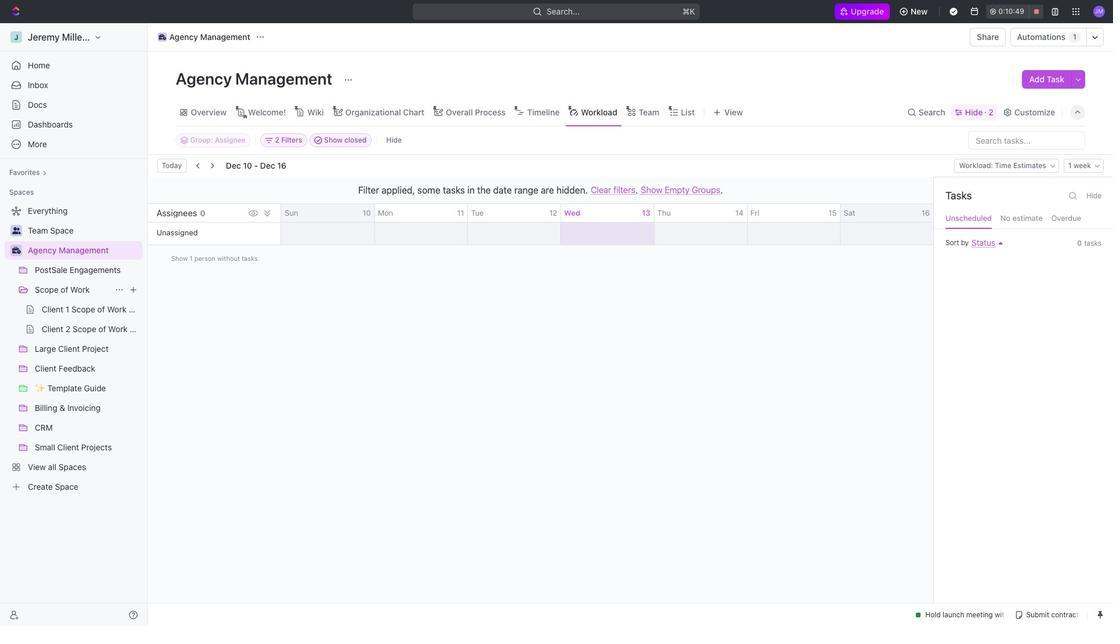 Task type: describe. For each thing, give the bounding box(es) containing it.
unassigned
[[157, 228, 198, 237]]

engagements
[[70, 265, 121, 275]]

2 inside 2 filters dropdown button
[[275, 136, 279, 144]]

list
[[681, 107, 695, 117]]

sat
[[844, 208, 855, 217]]

workload for workload
[[581, 107, 617, 117]]

agency management inside tree
[[28, 245, 109, 255]]

wiki link
[[305, 104, 324, 120]]

team for team
[[639, 107, 659, 117]]

inbox
[[28, 80, 48, 90]]

0 vertical spatial agency management
[[169, 32, 250, 42]]

15
[[829, 208, 837, 217]]

0 vertical spatial spaces
[[9, 188, 34, 197]]

show 1 person without tasks
[[171, 254, 258, 262]]

0 horizontal spatial hide button
[[382, 133, 406, 147]]

sun
[[285, 208, 298, 217]]

view all spaces
[[28, 462, 86, 472]]

2 horizontal spatial tasks
[[1084, 239, 1101, 248]]

client inside large client project link
[[58, 344, 80, 354]]

workload for workload : time estimates
[[959, 161, 991, 170]]

upgrade
[[851, 6, 884, 16]]

postsale engagements
[[35, 265, 121, 275]]

filter
[[358, 185, 379, 195]]

guide
[[84, 383, 106, 393]]

1 inside sidebar navigation
[[66, 304, 69, 314]]

2 . from the left
[[720, 185, 723, 195]]

2 dec from the left
[[260, 161, 275, 170]]

of for 1
[[97, 304, 105, 314]]

chart
[[403, 107, 424, 117]]

welcome!
[[248, 107, 286, 117]]

status button
[[969, 238, 995, 248]]

0 horizontal spatial 10
[[243, 161, 252, 170]]

organizational chart link
[[343, 104, 424, 120]]

sidebar navigation
[[0, 23, 150, 626]]

group:
[[190, 136, 213, 144]]

overall process
[[446, 107, 506, 117]]

jm
[[1095, 8, 1103, 15]]

workspace
[[96, 32, 144, 42]]

view button
[[709, 99, 747, 126]]

time
[[995, 161, 1011, 170]]

14
[[735, 208, 744, 217]]

today
[[162, 161, 182, 170]]

assignees
[[157, 208, 197, 218]]

person
[[194, 254, 215, 262]]

1 vertical spatial 0
[[1077, 239, 1082, 248]]

workload : time estimates
[[959, 161, 1046, 170]]

template
[[47, 383, 82, 393]]

sort
[[945, 238, 959, 247]]

overview
[[191, 107, 227, 117]]

today button
[[157, 159, 186, 173]]

filters
[[281, 136, 302, 144]]

✨
[[35, 383, 45, 393]]

1 horizontal spatial 16
[[922, 208, 930, 217]]

1 horizontal spatial agency management link
[[155, 30, 253, 44]]

date
[[493, 185, 512, 195]]

all
[[48, 462, 56, 472]]

0 inside assignees 0
[[200, 208, 205, 218]]

by
[[961, 238, 969, 247]]

crm link
[[35, 419, 140, 437]]

create space
[[28, 482, 78, 492]]

large
[[35, 344, 56, 354]]

filter applied, some tasks in the date range are hidden. clear filters . show empty groups .
[[358, 184, 723, 195]]

add task button
[[1022, 70, 1071, 89]]

upgrade link
[[834, 3, 890, 20]]

work for 1
[[107, 304, 126, 314]]

range
[[514, 185, 538, 195]]

wed
[[564, 208, 580, 217]]

project
[[82, 344, 109, 354]]

✨ template guide
[[35, 383, 106, 393]]

work inside scope of work link
[[70, 285, 90, 294]]

⌘k
[[683, 6, 695, 16]]

0:10:49
[[998, 7, 1024, 16]]

2 for hide 2
[[989, 107, 993, 117]]

scope for 2
[[73, 324, 96, 334]]

1 vertical spatial management
[[235, 69, 332, 88]]

share
[[977, 32, 999, 42]]

1 horizontal spatial spaces
[[59, 462, 86, 472]]

✨ template guide link
[[35, 379, 140, 398]]

0:10:49 button
[[986, 5, 1043, 19]]

timeline link
[[525, 104, 560, 120]]

tasks inside the filter applied, some tasks in the date range are hidden. clear filters . show empty groups .
[[443, 185, 465, 195]]

new button
[[894, 2, 935, 21]]

task
[[1047, 74, 1064, 84]]

client inside small client projects link
[[57, 442, 79, 452]]

some
[[417, 185, 440, 195]]

view all spaces link
[[5, 458, 140, 477]]

1 . from the left
[[635, 185, 638, 195]]

0 vertical spatial scope
[[35, 285, 58, 294]]

hide 2
[[965, 107, 993, 117]]

dec 10 - dec 16
[[226, 161, 286, 170]]

dashboards link
[[5, 115, 143, 134]]

view for view all spaces
[[28, 462, 46, 472]]

view for view
[[724, 107, 743, 117]]

search
[[919, 107, 945, 117]]

customize
[[1014, 107, 1055, 117]]

overdue
[[1051, 213, 1081, 223]]

0 vertical spatial management
[[200, 32, 250, 42]]

jeremy miller's workspace
[[28, 32, 144, 42]]

overall process link
[[444, 104, 506, 120]]

1 week button
[[1064, 159, 1104, 173]]

new
[[911, 6, 928, 16]]

groups
[[692, 184, 720, 195]]

workload link
[[579, 104, 617, 120]]

space for team space
[[50, 225, 74, 235]]

1 horizontal spatial hide button
[[1083, 189, 1105, 203]]

agency inside sidebar navigation
[[28, 245, 57, 255]]

billing
[[35, 403, 57, 413]]

13
[[642, 208, 650, 217]]

0 vertical spatial agency
[[169, 32, 198, 42]]

inbox link
[[5, 76, 143, 94]]

0 vertical spatial docs
[[28, 100, 47, 110]]

client 1 scope of work docs link
[[42, 300, 148, 319]]

show closed button
[[310, 133, 372, 147]]

in
[[467, 185, 475, 195]]

week
[[1074, 161, 1091, 170]]



Task type: vqa. For each thing, say whether or not it's contained in the screenshot.
jeremy miller's workspace
yes



Task type: locate. For each thing, give the bounding box(es) containing it.
10
[[243, 161, 252, 170], [363, 208, 371, 217]]

0 horizontal spatial 2
[[66, 324, 70, 334]]

wiki
[[307, 107, 324, 117]]

1 horizontal spatial view
[[724, 107, 743, 117]]

1 vertical spatial 16
[[922, 208, 930, 217]]

unscheduled
[[945, 213, 992, 223]]

client up 'large'
[[42, 324, 63, 334]]

projects
[[81, 442, 112, 452]]

scope down scope of work link
[[71, 304, 95, 314]]

2 for client 2 scope of work docs
[[66, 324, 70, 334]]

1 horizontal spatial show
[[324, 136, 342, 144]]

team
[[639, 107, 659, 117], [28, 225, 48, 235]]

1 vertical spatial space
[[55, 482, 78, 492]]

1 horizontal spatial hide
[[965, 107, 983, 117]]

1 vertical spatial 10
[[363, 208, 371, 217]]

0 down overdue
[[1077, 239, 1082, 248]]

agency management up postsale engagements
[[28, 245, 109, 255]]

client inside client 2 scope of work docs link
[[42, 324, 63, 334]]

show for show 1 person without tasks
[[171, 254, 188, 262]]

of down postsale
[[61, 285, 68, 294]]

work up client 2 scope of work docs
[[107, 304, 126, 314]]

user group image
[[12, 227, 21, 234]]

2 up large client project
[[66, 324, 70, 334]]

1 left the person
[[190, 254, 193, 262]]

overall
[[446, 107, 473, 117]]

work inside client 1 scope of work docs link
[[107, 304, 126, 314]]

0 vertical spatial hide button
[[382, 133, 406, 147]]

0 horizontal spatial 16
[[277, 161, 286, 170]]

docs for client 1 scope of work docs
[[129, 304, 148, 314]]

2 left customize button
[[989, 107, 993, 117]]

home link
[[5, 56, 143, 75]]

team inside sidebar navigation
[[28, 225, 48, 235]]

0 horizontal spatial spaces
[[9, 188, 34, 197]]

billing & invoicing
[[35, 403, 101, 413]]

16 left unscheduled
[[922, 208, 930, 217]]

thu
[[657, 208, 671, 217]]

view inside button
[[724, 107, 743, 117]]

2 vertical spatial work
[[108, 324, 128, 334]]

process
[[475, 107, 506, 117]]

client inside client feedback link
[[35, 363, 56, 373]]

. right clear
[[635, 185, 638, 195]]

1 vertical spatial agency management link
[[28, 241, 140, 260]]

2 vertical spatial scope
[[73, 324, 96, 334]]

0 horizontal spatial dec
[[226, 161, 241, 170]]

0 vertical spatial show
[[324, 136, 342, 144]]

scope for 1
[[71, 304, 95, 314]]

Search tasks... text field
[[969, 132, 1085, 149]]

agency management right business time image
[[169, 32, 250, 42]]

1 vertical spatial workload
[[959, 161, 991, 170]]

2 inside client 2 scope of work docs link
[[66, 324, 70, 334]]

workload left time
[[959, 161, 991, 170]]

show closed
[[324, 136, 367, 144]]

agency management
[[169, 32, 250, 42], [176, 69, 336, 88], [28, 245, 109, 255]]

workload
[[581, 107, 617, 117], [959, 161, 991, 170]]

1 vertical spatial tasks
[[1084, 239, 1101, 248]]

0 horizontal spatial hide
[[386, 136, 402, 144]]

team space
[[28, 225, 74, 235]]

0 vertical spatial workload
[[581, 107, 617, 117]]

1 inside button
[[1068, 161, 1072, 170]]

business time image
[[12, 247, 21, 254]]

0 vertical spatial of
[[61, 285, 68, 294]]

0 right assignees
[[200, 208, 205, 218]]

small client projects
[[35, 442, 112, 452]]

0 vertical spatial 16
[[277, 161, 286, 170]]

spaces down the favorites
[[9, 188, 34, 197]]

management inside tree
[[59, 245, 109, 255]]

view left all
[[28, 462, 46, 472]]

1 dec from the left
[[226, 161, 241, 170]]

docs for client 2 scope of work docs
[[130, 324, 149, 334]]

are
[[541, 185, 554, 195]]

create space link
[[5, 478, 140, 496]]

show for show closed
[[324, 136, 342, 144]]

0 vertical spatial 10
[[243, 161, 252, 170]]

tree inside sidebar navigation
[[5, 202, 149, 496]]

1 down scope of work link
[[66, 304, 69, 314]]

0 vertical spatial team
[[639, 107, 659, 117]]

view right the list
[[724, 107, 743, 117]]

team for team space
[[28, 225, 48, 235]]

workload inside workload link
[[581, 107, 617, 117]]

:
[[991, 161, 993, 170]]

1 vertical spatial agency
[[176, 69, 232, 88]]

1 horizontal spatial 2
[[275, 136, 279, 144]]

view inside tree
[[28, 462, 46, 472]]

client for 1
[[42, 304, 63, 314]]

1 vertical spatial work
[[107, 304, 126, 314]]

workload left team link
[[581, 107, 617, 117]]

0 vertical spatial 0
[[200, 208, 205, 218]]

spaces down small client projects
[[59, 462, 86, 472]]

client for feedback
[[35, 363, 56, 373]]

of down client 1 scope of work docs link
[[98, 324, 106, 334]]

1 vertical spatial hide
[[386, 136, 402, 144]]

2 vertical spatial tasks
[[242, 254, 258, 262]]

2 vertical spatial agency
[[28, 245, 57, 255]]

of
[[61, 285, 68, 294], [97, 304, 105, 314], [98, 324, 106, 334]]

dec right -
[[260, 161, 275, 170]]

client up client feedback
[[58, 344, 80, 354]]

1 left week
[[1068, 161, 1072, 170]]

no estimate
[[1000, 213, 1043, 223]]

1 vertical spatial scope
[[71, 304, 95, 314]]

0 vertical spatial agency management link
[[155, 30, 253, 44]]

space for create space
[[55, 482, 78, 492]]

1 week button
[[1064, 159, 1104, 173]]

client down 'large'
[[35, 363, 56, 373]]

1 vertical spatial show
[[641, 184, 662, 195]]

2 filters
[[275, 136, 302, 144]]

billing & invoicing link
[[35, 399, 140, 417]]

automations
[[1017, 32, 1065, 42]]

the
[[477, 185, 491, 195]]

1 right the automations in the right of the page
[[1073, 33, 1076, 41]]

welcome! link
[[246, 104, 286, 120]]

postsale engagements link
[[35, 261, 140, 279]]

without
[[217, 254, 240, 262]]

spaces
[[9, 188, 34, 197], [59, 462, 86, 472]]

hide down 1 week button
[[1086, 191, 1101, 200]]

jm button
[[1090, 2, 1108, 21]]

docs down inbox
[[28, 100, 47, 110]]

client down scope of work
[[42, 304, 63, 314]]

0 horizontal spatial workload
[[581, 107, 617, 117]]

invoicing
[[67, 403, 101, 413]]

2 vertical spatial of
[[98, 324, 106, 334]]

work for 2
[[108, 324, 128, 334]]

work inside client 2 scope of work docs link
[[108, 324, 128, 334]]

1 vertical spatial hide button
[[1083, 189, 1105, 203]]

show left the person
[[171, 254, 188, 262]]

0 vertical spatial space
[[50, 225, 74, 235]]

of up client 2 scope of work docs
[[97, 304, 105, 314]]

1 horizontal spatial .
[[720, 185, 723, 195]]

small
[[35, 442, 55, 452]]

show
[[324, 136, 342, 144], [641, 184, 662, 195], [171, 254, 188, 262]]

organizational chart
[[345, 107, 424, 117]]

tree
[[5, 202, 149, 496]]

docs
[[28, 100, 47, 110], [129, 304, 148, 314], [130, 324, 149, 334]]

1 horizontal spatial workload
[[959, 161, 991, 170]]

group: assignee
[[190, 136, 245, 144]]

show inside the filter applied, some tasks in the date range are hidden. clear filters . show empty groups .
[[641, 184, 662, 195]]

2 horizontal spatial hide
[[1086, 191, 1101, 200]]

j
[[14, 33, 18, 41]]

hide right search
[[965, 107, 983, 117]]

10 left mon on the left of page
[[363, 208, 371, 217]]

0 vertical spatial view
[[724, 107, 743, 117]]

0 vertical spatial work
[[70, 285, 90, 294]]

list link
[[679, 104, 695, 120]]

2 horizontal spatial show
[[641, 184, 662, 195]]

miller's
[[62, 32, 93, 42]]

0 horizontal spatial show
[[171, 254, 188, 262]]

management
[[200, 32, 250, 42], [235, 69, 332, 88], [59, 245, 109, 255]]

client 2 scope of work docs link
[[42, 320, 149, 339]]

2 vertical spatial management
[[59, 245, 109, 255]]

team left list link
[[639, 107, 659, 117]]

crm
[[35, 423, 53, 432]]

hide button
[[382, 133, 406, 147], [1083, 189, 1105, 203]]

1 horizontal spatial 10
[[363, 208, 371, 217]]

closed
[[344, 136, 367, 144]]

2 vertical spatial show
[[171, 254, 188, 262]]

agency management up welcome! link
[[176, 69, 336, 88]]

applied,
[[382, 185, 415, 195]]

1 vertical spatial agency management
[[176, 69, 336, 88]]

1 vertical spatial docs
[[129, 304, 148, 314]]

more
[[28, 139, 47, 149]]

&
[[59, 403, 65, 413]]

show up 13
[[641, 184, 662, 195]]

hide down organizational chart
[[386, 136, 402, 144]]

team space link
[[28, 221, 140, 240]]

agency up the overview
[[176, 69, 232, 88]]

docs up client 2 scope of work docs
[[129, 304, 148, 314]]

scope of work
[[35, 285, 90, 294]]

2 vertical spatial docs
[[130, 324, 149, 334]]

2 filters button
[[261, 133, 307, 147]]

of for 2
[[98, 324, 106, 334]]

0 horizontal spatial 0
[[200, 208, 205, 218]]

agency management link
[[155, 30, 253, 44], [28, 241, 140, 260]]

. right empty
[[720, 185, 723, 195]]

2 vertical spatial 2
[[66, 324, 70, 334]]

dec left -
[[226, 161, 241, 170]]

0 horizontal spatial team
[[28, 225, 48, 235]]

0 horizontal spatial agency management link
[[28, 241, 140, 260]]

1 horizontal spatial dec
[[260, 161, 275, 170]]

0 vertical spatial 2
[[989, 107, 993, 117]]

2 left filters in the top left of the page
[[275, 136, 279, 144]]

hide button down 1 week button
[[1083, 189, 1105, 203]]

tree containing everything
[[5, 202, 149, 496]]

favorites
[[9, 168, 40, 177]]

hide button down organizational chart
[[382, 133, 406, 147]]

hide
[[965, 107, 983, 117], [386, 136, 402, 144], [1086, 191, 1101, 200]]

team right user group icon
[[28, 225, 48, 235]]

2 vertical spatial agency management
[[28, 245, 109, 255]]

2 vertical spatial hide
[[1086, 191, 1101, 200]]

0 horizontal spatial .
[[635, 185, 638, 195]]

hidden.
[[556, 185, 588, 195]]

1 vertical spatial of
[[97, 304, 105, 314]]

show left closed
[[324, 136, 342, 144]]

0 vertical spatial hide
[[965, 107, 983, 117]]

0 tasks
[[1077, 239, 1101, 248]]

10 left -
[[243, 161, 252, 170]]

2
[[989, 107, 993, 117], [275, 136, 279, 144], [66, 324, 70, 334]]

1 horizontal spatial 0
[[1077, 239, 1082, 248]]

tasks
[[443, 185, 465, 195], [1084, 239, 1101, 248], [242, 254, 258, 262]]

space down view all spaces link
[[55, 482, 78, 492]]

scope down postsale
[[35, 285, 58, 294]]

client 1 scope of work docs
[[42, 304, 148, 314]]

everything link
[[5, 202, 140, 220]]

1 vertical spatial team
[[28, 225, 48, 235]]

work down postsale engagements
[[70, 285, 90, 294]]

search...
[[547, 6, 580, 16]]

jeremy miller's workspace, , element
[[10, 31, 22, 43]]

hide for left hide button
[[386, 136, 402, 144]]

work up project
[[108, 324, 128, 334]]

docs down client 1 scope of work docs link
[[130, 324, 149, 334]]

1 vertical spatial spaces
[[59, 462, 86, 472]]

large client project link
[[35, 340, 140, 358]]

2 horizontal spatial 2
[[989, 107, 993, 117]]

hide for right hide button
[[1086, 191, 1101, 200]]

1 vertical spatial view
[[28, 462, 46, 472]]

.
[[635, 185, 638, 195], [720, 185, 723, 195]]

filters
[[614, 184, 635, 195]]

agency right business time image
[[169, 32, 198, 42]]

scope up large client project link
[[73, 324, 96, 334]]

16 down 2 filters dropdown button at the left top of the page
[[277, 161, 286, 170]]

show inside button
[[324, 136, 342, 144]]

docs link
[[5, 96, 143, 114]]

client for 2
[[42, 324, 63, 334]]

business time image
[[159, 34, 166, 40]]

0 horizontal spatial view
[[28, 462, 46, 472]]

view button
[[709, 104, 747, 120]]

1 horizontal spatial team
[[639, 107, 659, 117]]

space down everything link
[[50, 225, 74, 235]]

-
[[254, 161, 258, 170]]

client inside client 1 scope of work docs link
[[42, 304, 63, 314]]

client feedback
[[35, 363, 95, 373]]

no
[[1000, 213, 1010, 223]]

large client project
[[35, 344, 109, 354]]

0 vertical spatial tasks
[[443, 185, 465, 195]]

0 horizontal spatial tasks
[[242, 254, 258, 262]]

share button
[[970, 28, 1006, 46]]

1 vertical spatial 2
[[275, 136, 279, 144]]

agency down team space
[[28, 245, 57, 255]]

overview link
[[188, 104, 227, 120]]

timeline
[[527, 107, 560, 117]]

client up view all spaces link
[[57, 442, 79, 452]]

1 horizontal spatial tasks
[[443, 185, 465, 195]]

add
[[1029, 74, 1045, 84]]

assignees 0
[[157, 208, 205, 218]]



